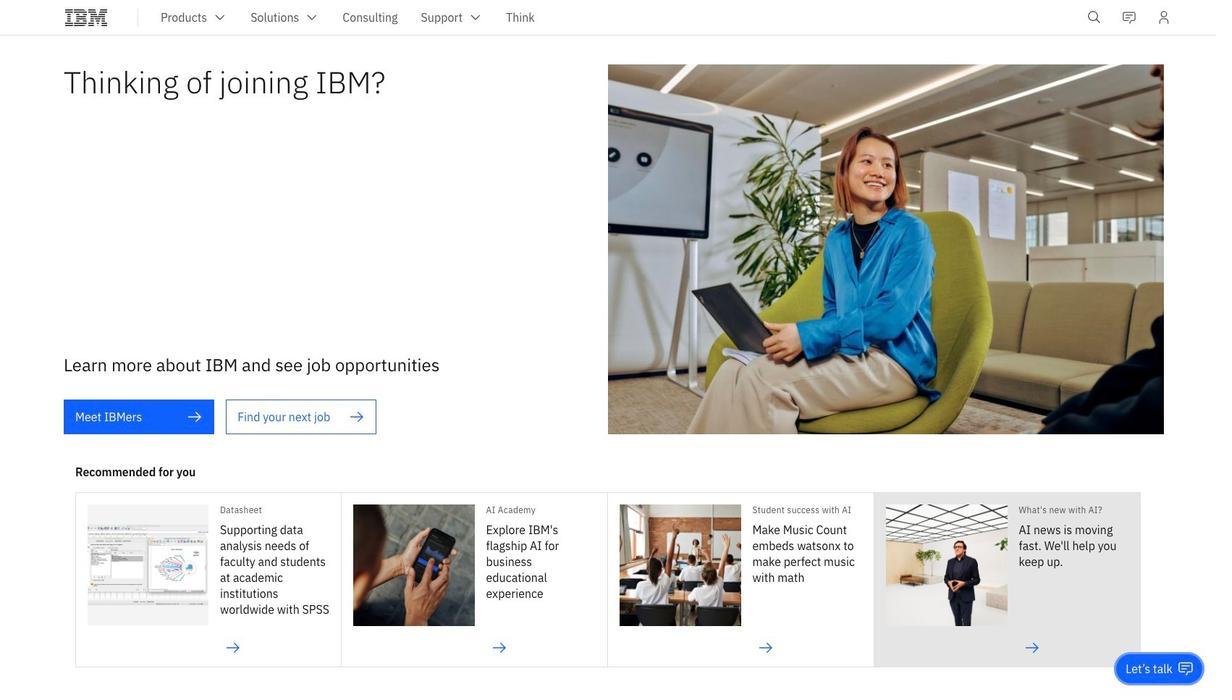 Task type: vqa. For each thing, say whether or not it's contained in the screenshot.
YOUR PRIVACY CHOICES element
no



Task type: describe. For each thing, give the bounding box(es) containing it.
let's talk element
[[1126, 661, 1173, 677]]



